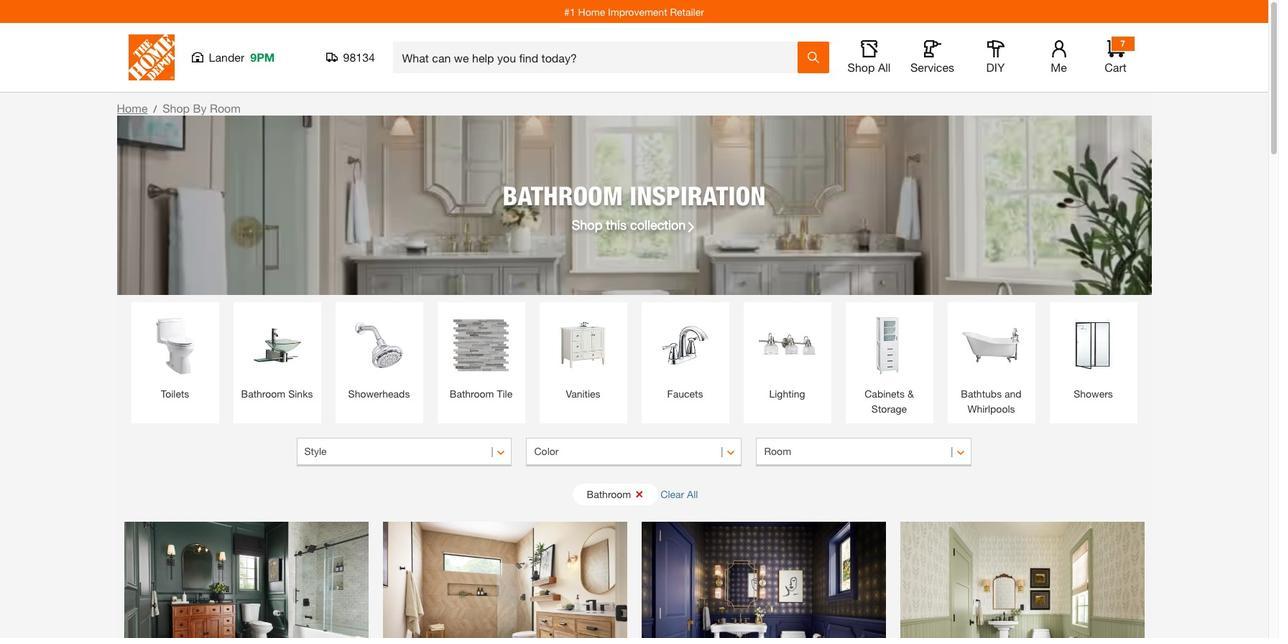 Task type: vqa. For each thing, say whether or not it's contained in the screenshot.
the rightmost Pickup Free ship to store
no



Task type: describe. For each thing, give the bounding box(es) containing it.
shop for shop all
[[848, 60, 875, 74]]

color
[[534, 446, 559, 458]]

1 stretchy image image from the left
[[124, 522, 368, 639]]

vanities image
[[547, 310, 620, 383]]

cabinets & storage link
[[853, 310, 926, 417]]

room button
[[756, 438, 972, 467]]

vanities
[[566, 388, 601, 400]]

by
[[193, 101, 207, 115]]

color button
[[526, 438, 742, 467]]

bathroom sinks image
[[240, 310, 314, 383]]

storage
[[872, 403, 907, 415]]

faucets image
[[649, 310, 722, 383]]

bathroom inspiration
[[503, 180, 766, 211]]

services
[[911, 60, 954, 74]]

cart 7
[[1105, 38, 1127, 74]]

cabinets & storage image
[[853, 310, 926, 383]]

cabinets
[[865, 388, 905, 400]]

bathroom button
[[572, 484, 658, 506]]

shop all button
[[846, 40, 892, 75]]

bathroom sinks
[[241, 388, 313, 400]]

retailer
[[670, 5, 704, 18]]

shop for shop this collection
[[572, 217, 602, 232]]

What can we help you find today? search field
[[402, 42, 797, 73]]

improvement
[[608, 5, 667, 18]]

0 horizontal spatial room
[[210, 101, 241, 115]]

whirlpools
[[968, 403, 1015, 415]]

all for clear all
[[687, 488, 698, 501]]

#1
[[564, 5, 575, 18]]

lander 9pm
[[209, 50, 275, 64]]

showers image
[[1057, 310, 1130, 383]]

bathroom tile link
[[444, 310, 518, 402]]

bathroom for bathroom inspiration
[[503, 180, 623, 211]]

7
[[1120, 38, 1125, 49]]

clear all button
[[661, 481, 698, 508]]

style button
[[296, 438, 512, 467]]

room inside button
[[764, 446, 791, 458]]

98134 button
[[326, 50, 375, 65]]

lighting link
[[751, 310, 824, 402]]

9pm
[[250, 50, 275, 64]]

&
[[908, 388, 914, 400]]

style
[[304, 446, 327, 458]]

bathroom for bathroom tile
[[450, 388, 494, 400]]

me
[[1051, 60, 1067, 74]]

showers link
[[1057, 310, 1130, 402]]

shop all
[[848, 60, 891, 74]]

toilets image
[[138, 310, 212, 383]]

lander
[[209, 50, 245, 64]]

1 vertical spatial home
[[117, 101, 148, 115]]

this
[[606, 217, 627, 232]]

#1 home improvement retailer
[[564, 5, 704, 18]]

services button
[[909, 40, 955, 75]]

bathroom tile image
[[444, 310, 518, 383]]



Task type: locate. For each thing, give the bounding box(es) containing it.
clear
[[661, 488, 684, 501]]

2 stretchy image image from the left
[[383, 522, 627, 639]]

shop this collection
[[572, 217, 686, 232]]

home right "#1"
[[578, 5, 605, 18]]

2 horizontal spatial shop
[[848, 60, 875, 74]]

all inside 'button'
[[878, 60, 891, 74]]

bathroom up this
[[503, 180, 623, 211]]

inspiration
[[630, 180, 766, 211]]

home
[[578, 5, 605, 18], [117, 101, 148, 115]]

bathroom sinks link
[[240, 310, 314, 402]]

1 vertical spatial all
[[687, 488, 698, 501]]

1 horizontal spatial room
[[764, 446, 791, 458]]

bathroom left sinks
[[241, 388, 286, 400]]

lighting image
[[751, 310, 824, 383]]

diy
[[986, 60, 1005, 74]]

room down lighting
[[764, 446, 791, 458]]

tile
[[497, 388, 513, 400]]

shop left this
[[572, 217, 602, 232]]

bathroom inside button
[[587, 488, 631, 501]]

toilets
[[161, 388, 189, 400]]

vanities link
[[547, 310, 620, 402]]

room right by
[[210, 101, 241, 115]]

home / shop by room
[[117, 101, 241, 115]]

0 horizontal spatial all
[[687, 488, 698, 501]]

diy button
[[973, 40, 1019, 75]]

0 vertical spatial home
[[578, 5, 605, 18]]

the home depot logo image
[[128, 34, 174, 80]]

1 horizontal spatial all
[[878, 60, 891, 74]]

bathroom tile
[[450, 388, 513, 400]]

shop left services
[[848, 60, 875, 74]]

all right the 'clear'
[[687, 488, 698, 501]]

shop inside the "shop this collection" link
[[572, 217, 602, 232]]

2 vertical spatial shop
[[572, 217, 602, 232]]

showerheads link
[[342, 310, 416, 402]]

0 horizontal spatial home
[[117, 101, 148, 115]]

bathroom for bathroom sinks
[[241, 388, 286, 400]]

bathtubs and whirlpools link
[[955, 310, 1028, 417]]

showerheads
[[348, 388, 410, 400]]

shop right /
[[163, 101, 190, 115]]

1 vertical spatial shop
[[163, 101, 190, 115]]

/
[[153, 103, 157, 115]]

toilets link
[[138, 310, 212, 402]]

98134
[[343, 50, 375, 64]]

showerheads image
[[342, 310, 416, 383]]

bathroom
[[503, 180, 623, 211], [241, 388, 286, 400], [450, 388, 494, 400], [587, 488, 631, 501]]

4 stretchy image image from the left
[[900, 522, 1144, 639]]

home link
[[117, 101, 148, 115]]

all
[[878, 60, 891, 74], [687, 488, 698, 501]]

me button
[[1036, 40, 1082, 75]]

all for shop all
[[878, 60, 891, 74]]

0 vertical spatial all
[[878, 60, 891, 74]]

1 horizontal spatial shop
[[572, 217, 602, 232]]

lighting
[[769, 388, 805, 400]]

bathroom left tile
[[450, 388, 494, 400]]

faucets
[[667, 388, 703, 400]]

sinks
[[288, 388, 313, 400]]

and
[[1005, 388, 1022, 400]]

bathroom down color button
[[587, 488, 631, 501]]

1 horizontal spatial home
[[578, 5, 605, 18]]

0 horizontal spatial shop
[[163, 101, 190, 115]]

0 vertical spatial shop
[[848, 60, 875, 74]]

bathtubs and whirlpools
[[961, 388, 1022, 415]]

cart
[[1105, 60, 1127, 74]]

shop this collection link
[[572, 215, 697, 235]]

3 stretchy image image from the left
[[641, 522, 886, 639]]

faucets link
[[649, 310, 722, 402]]

non lazy image image
[[117, 116, 1152, 295]]

room
[[210, 101, 241, 115], [764, 446, 791, 458]]

showers
[[1074, 388, 1113, 400]]

0 vertical spatial room
[[210, 101, 241, 115]]

clear all
[[661, 488, 698, 501]]

all left services
[[878, 60, 891, 74]]

stretchy image image
[[124, 522, 368, 639], [383, 522, 627, 639], [641, 522, 886, 639], [900, 522, 1144, 639]]

1 vertical spatial room
[[764, 446, 791, 458]]

bathtubs and whirlpools image
[[955, 310, 1028, 383]]

collection
[[630, 217, 686, 232]]

all inside button
[[687, 488, 698, 501]]

home left /
[[117, 101, 148, 115]]

shop inside shop all 'button'
[[848, 60, 875, 74]]

bathtubs
[[961, 388, 1002, 400]]

shop
[[848, 60, 875, 74], [163, 101, 190, 115], [572, 217, 602, 232]]

cabinets & storage
[[865, 388, 914, 415]]



